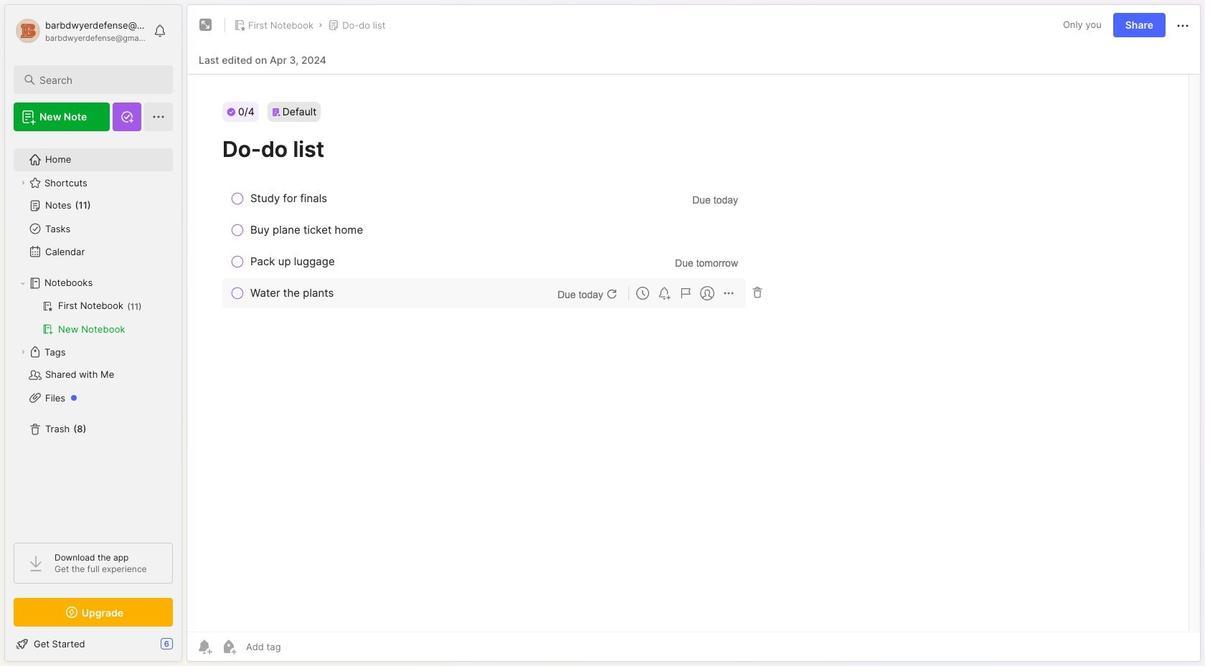Task type: vqa. For each thing, say whether or not it's contained in the screenshot.
the Add tag field
yes



Task type: locate. For each thing, give the bounding box(es) containing it.
tree
[[5, 140, 182, 530]]

note window element
[[187, 4, 1201, 666]]

expand tags image
[[19, 348, 27, 357]]

group
[[14, 295, 172, 341]]

Search text field
[[39, 73, 160, 87]]

group inside main element
[[14, 295, 172, 341]]

expand notebooks image
[[19, 279, 27, 288]]

click to collapse image
[[181, 640, 192, 657]]

Help and Learning task checklist field
[[5, 633, 182, 656]]

None search field
[[39, 71, 160, 88]]

expand note image
[[197, 17, 215, 34]]

more actions image
[[1175, 17, 1192, 34]]



Task type: describe. For each thing, give the bounding box(es) containing it.
tree inside main element
[[5, 140, 182, 530]]

add a reminder image
[[196, 639, 213, 656]]

Account field
[[14, 17, 146, 45]]

More actions field
[[1175, 16, 1192, 34]]

Add tag field
[[245, 641, 353, 654]]

main element
[[0, 0, 187, 667]]

Note Editor text field
[[187, 74, 1201, 632]]

none search field inside main element
[[39, 71, 160, 88]]

add tag image
[[220, 639, 238, 656]]



